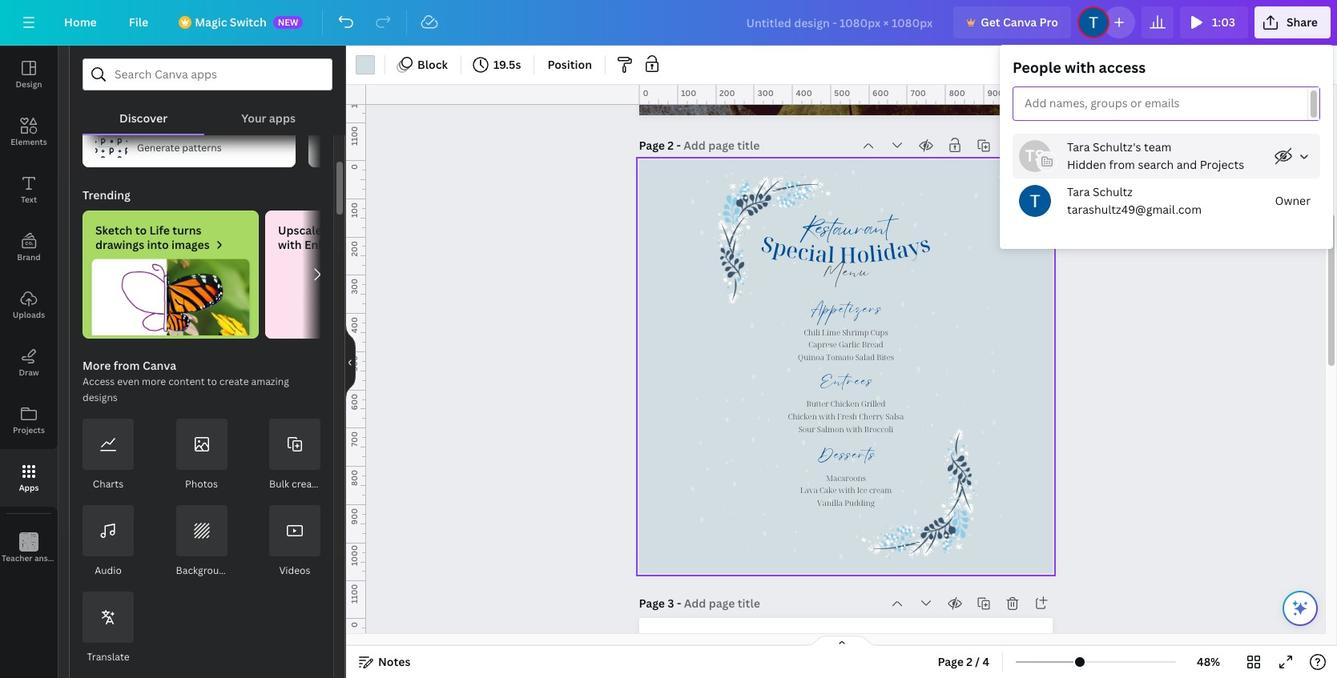 Task type: vqa. For each thing, say whether or not it's contained in the screenshot.
H o l i d a y s
yes



Task type: describe. For each thing, give the bounding box(es) containing it.
home
[[64, 14, 97, 30]]

0 horizontal spatial 300
[[349, 279, 360, 295]]

magic switch
[[195, 14, 267, 30]]

patterns
[[182, 141, 222, 155]]

h
[[839, 240, 857, 269]]

fresh
[[837, 411, 857, 422]]

your apps button
[[205, 91, 333, 134]]

owner
[[1275, 193, 1311, 208]]

lava
[[800, 485, 818, 496]]

enhancer
[[304, 237, 356, 252]]

cake
[[819, 485, 837, 496]]

drawings
[[95, 237, 144, 252]]

u
[[844, 228, 857, 257]]

from inside tara schultz's team hidden from search and projects
[[1109, 157, 1135, 172]]

sketch to life turns drawings into images
[[95, 223, 210, 252]]

48%
[[1197, 655, 1220, 670]]

a picture of a dog's face vertically divided into two parts. face's left side is blurry and right side is clear. image
[[265, 259, 442, 339]]

main menu bar
[[0, 0, 1337, 46]]

1 horizontal spatial 100
[[681, 87, 697, 99]]

ai
[[397, 223, 408, 238]]

19.5s
[[494, 57, 521, 72]]

0 vertical spatial 200
[[720, 87, 735, 99]]

canva inside more from canva access even more content to create amazing designs
[[143, 358, 176, 373]]

people with access
[[1013, 58, 1146, 77]]

0 horizontal spatial 900
[[349, 509, 360, 525]]

i inside s p e c i a l
[[807, 238, 817, 268]]

caprese
[[808, 340, 837, 350]]

page for page 2
[[639, 138, 665, 153]]

to inside more from canva access even more content to create amazing designs
[[207, 375, 217, 389]]

- for page 2 -
[[677, 138, 681, 153]]

t
[[886, 225, 894, 254]]

text button
[[0, 161, 58, 219]]

access
[[83, 375, 115, 389]]

salsa
[[885, 411, 904, 422]]

switch
[[230, 14, 267, 30]]

with inside group
[[1065, 58, 1096, 77]]

l inside s p e c i a l
[[827, 240, 835, 269]]

more from canva element
[[83, 419, 321, 666]]

cream
[[869, 485, 892, 496]]

access
[[1099, 58, 1146, 77]]

shrimp
[[842, 327, 869, 338]]

get canva pro button
[[954, 6, 1071, 38]]

tara schultz's team element
[[1019, 140, 1051, 172]]

desserts
[[817, 454, 876, 473]]

#d2dde1 image
[[356, 55, 375, 75]]

0 horizontal spatial 200
[[349, 241, 360, 256]]

pudding
[[844, 498, 875, 509]]

u r a n t
[[844, 225, 894, 257]]

butter
[[806, 399, 829, 410]]

l inside h o l i d a y s
[[868, 239, 877, 268]]

discover
[[119, 111, 168, 126]]

text
[[21, 194, 37, 205]]

projects inside tara schultz's team hidden from search and projects
[[1200, 157, 1245, 172]]

more from canva access even more content to create amazing designs
[[83, 358, 289, 405]]

sour
[[798, 424, 815, 435]]

patternedai
[[137, 123, 203, 139]]

home link
[[51, 6, 110, 38]]

1 horizontal spatial 600
[[873, 87, 889, 99]]

uploads button
[[0, 276, 58, 334]]

cherry
[[859, 411, 884, 422]]

apps button
[[0, 450, 58, 507]]

0 horizontal spatial s
[[822, 228, 830, 256]]

0 horizontal spatial chicken
[[788, 411, 817, 422]]

tara schultz's team image
[[1019, 140, 1051, 172]]

search
[[1138, 157, 1174, 172]]

0 vertical spatial 800
[[949, 87, 965, 99]]

a inside u r a n t
[[865, 227, 878, 256]]

your apps
[[241, 111, 296, 126]]

background
[[176, 564, 231, 578]]

your
[[241, 111, 267, 126]]

48% button
[[1183, 650, 1235, 675]]

lime
[[822, 327, 840, 338]]

more
[[83, 358, 111, 373]]

page for page 3
[[639, 596, 665, 611]]

discover button
[[83, 91, 205, 134]]

4
[[983, 655, 990, 670]]

hidden
[[1067, 157, 1107, 172]]

h o l i d a y s
[[839, 229, 933, 269]]

page 2 / 4 button
[[931, 650, 996, 675]]

side panel tab list
[[0, 46, 82, 578]]

Search Canva apps search field
[[115, 59, 300, 90]]

tara schultz's team hidden from search and projects
[[1067, 139, 1245, 172]]

brand button
[[0, 219, 58, 276]]

teacher answer keys
[[2, 553, 82, 564]]

ice
[[857, 485, 867, 496]]

even
[[117, 375, 140, 389]]

r
[[856, 228, 867, 257]]

tara schultz tarashultz49@gmail.com
[[1067, 184, 1202, 217]]

Design title text field
[[734, 6, 947, 38]]

n
[[875, 226, 890, 255]]

magic
[[195, 14, 227, 30]]

from inside more from canva access even more content to create amazing designs
[[114, 358, 140, 373]]

2 1000 from the top
[[349, 545, 360, 566]]

0 vertical spatial 0
[[643, 87, 649, 99]]

block
[[417, 57, 448, 72]]

upscale
[[278, 223, 322, 238]]

1 horizontal spatial 400
[[796, 87, 812, 99]]

design button
[[0, 46, 58, 103]]

apps
[[19, 482, 39, 494]]

designs
[[83, 391, 118, 405]]

upscale images using ai with enhancer
[[278, 223, 408, 252]]

1 vertical spatial 700
[[349, 432, 360, 447]]

show pages image
[[803, 635, 880, 648]]

o
[[856, 240, 870, 269]]

grilled
[[861, 399, 885, 410]]

more
[[142, 375, 166, 389]]



Task type: locate. For each thing, give the bounding box(es) containing it.
3
[[668, 596, 674, 611]]

s right t on the top right of page
[[916, 229, 933, 259]]

bread
[[862, 340, 883, 350]]

1 horizontal spatial 2
[[967, 655, 973, 670]]

images
[[324, 223, 363, 238], [171, 237, 210, 252]]

1 vertical spatial 2
[[967, 655, 973, 670]]

2 1100 from the top
[[349, 585, 360, 605]]

1 vertical spatial create
[[292, 478, 321, 491]]

tara for tara schultz's team hidden from search and projects
[[1067, 139, 1090, 155]]

- right 3
[[677, 596, 681, 611]]

Not shared button
[[1268, 140, 1321, 172]]

0 horizontal spatial projects
[[13, 425, 45, 436]]

canva up the more
[[143, 358, 176, 373]]

0 horizontal spatial 2
[[668, 138, 674, 153]]

create left amazing
[[219, 375, 249, 389]]

2 vertical spatial 0
[[349, 623, 360, 628]]

1 horizontal spatial 800
[[949, 87, 965, 99]]

0 vertical spatial 2
[[668, 138, 674, 153]]

l right r
[[868, 239, 877, 268]]

schultz's
[[1093, 139, 1142, 155]]

1 - from the top
[[677, 138, 681, 153]]

a for p
[[814, 239, 829, 269]]

1 vertical spatial 1100
[[349, 585, 360, 605]]

images inside upscale images using ai with enhancer
[[324, 223, 363, 238]]

0 horizontal spatial 500
[[349, 356, 360, 372]]

200 up a picture of a dog's face vertically divided into two parts. face's left side is blurry and right side is clear.
[[349, 241, 360, 256]]

with down macaroons
[[838, 485, 855, 496]]

0 horizontal spatial 800
[[349, 470, 360, 487]]

to right content in the bottom of the page
[[207, 375, 217, 389]]

page inside button
[[938, 655, 964, 670]]

1 tara from the top
[[1067, 139, 1090, 155]]

quinoa
[[798, 352, 824, 363]]

pro
[[1040, 14, 1058, 30]]

1 i from the left
[[807, 238, 817, 268]]

from down 'schultz's' at right top
[[1109, 157, 1135, 172]]

trending
[[83, 188, 130, 203]]

- for page 3 -
[[677, 596, 681, 611]]

s inside h o l i d a y s
[[916, 229, 933, 259]]

entrees butter chicken grilled chicken with fresh cherry salsa sour salmon with broccoli
[[788, 381, 904, 435]]

1000 down #d2dde1 icon
[[349, 87, 360, 108]]

0 horizontal spatial create
[[219, 375, 249, 389]]

300
[[758, 87, 774, 99], [349, 279, 360, 295]]

0 vertical spatial from
[[1109, 157, 1135, 172]]

2 left / in the bottom of the page
[[967, 655, 973, 670]]

1 horizontal spatial to
[[207, 375, 217, 389]]

2 for -
[[668, 138, 674, 153]]

audio
[[95, 564, 122, 578]]

i right 'o'
[[874, 238, 885, 268]]

100 up upscale images using ai with enhancer at the top of the page
[[349, 203, 360, 218]]

100
[[681, 87, 697, 99], [349, 203, 360, 218]]

canva assistant image
[[1291, 599, 1310, 619]]

generate
[[137, 141, 180, 155]]

2 tara from the top
[[1067, 184, 1090, 200]]

page left 3
[[639, 596, 665, 611]]

projects button
[[0, 392, 58, 450]]

1 vertical spatial 300
[[349, 279, 360, 295]]

s
[[822, 228, 830, 256], [916, 229, 933, 259]]

0 vertical spatial canva
[[1003, 14, 1037, 30]]

0 vertical spatial page
[[639, 138, 665, 153]]

chili
[[804, 327, 820, 338]]

1 vertical spatial 900
[[349, 509, 360, 525]]

1 vertical spatial chicken
[[788, 411, 817, 422]]

1 horizontal spatial from
[[1109, 157, 1135, 172]]

1 horizontal spatial projects
[[1200, 157, 1245, 172]]

1 vertical spatial from
[[114, 358, 140, 373]]

2
[[668, 138, 674, 153], [967, 655, 973, 670]]

1 horizontal spatial chicken
[[830, 399, 859, 410]]

1 vertical spatial canva
[[143, 358, 176, 373]]

file
[[129, 14, 148, 30]]

0 vertical spatial projects
[[1200, 157, 1245, 172]]

share
[[1287, 14, 1318, 30]]

1 horizontal spatial 200
[[720, 87, 735, 99]]

create inside more from canva access even more content to create amazing designs
[[219, 375, 249, 389]]

0 horizontal spatial 100
[[349, 203, 360, 218]]

200 up page title text box
[[720, 87, 735, 99]]

0 vertical spatial create
[[219, 375, 249, 389]]

1 horizontal spatial s
[[916, 229, 933, 259]]

garlic
[[839, 340, 860, 350]]

uploads
[[13, 309, 45, 321]]

1 horizontal spatial images
[[324, 223, 363, 238]]

keys
[[64, 553, 82, 564]]

1 vertical spatial projects
[[13, 425, 45, 436]]

1 vertical spatial 1000
[[349, 545, 360, 566]]

0 vertical spatial 1000
[[349, 87, 360, 108]]

1 horizontal spatial i
[[874, 238, 885, 268]]

2 i from the left
[[874, 238, 885, 268]]

videos
[[279, 564, 311, 578]]

bulk create
[[269, 478, 321, 491]]

1 horizontal spatial create
[[292, 478, 321, 491]]

300 up page title text box
[[758, 87, 774, 99]]

500 down design title text box
[[834, 87, 850, 99]]

patternedai generate patterns
[[137, 123, 222, 155]]

Page title text field
[[684, 138, 762, 154]]

1 vertical spatial 0
[[349, 164, 360, 170]]

chicken up sour
[[788, 411, 817, 422]]

apps
[[269, 111, 296, 126]]

0 vertical spatial 700
[[911, 87, 926, 99]]

0 horizontal spatial l
[[827, 240, 835, 269]]

s left the u
[[822, 228, 830, 256]]

1 vertical spatial -
[[677, 596, 681, 611]]

200
[[720, 87, 735, 99], [349, 241, 360, 256]]

to inside sketch to life turns drawings into images
[[135, 223, 147, 238]]

from up the even
[[114, 358, 140, 373]]

with
[[1065, 58, 1096, 77], [278, 237, 302, 252], [819, 411, 835, 422], [846, 424, 862, 435], [838, 485, 855, 496]]

/
[[975, 655, 980, 670]]

with down fresh
[[846, 424, 862, 435]]

vanilla
[[817, 498, 843, 509]]

with inside desserts macaroons lava cake with ice cream vanilla pudding
[[838, 485, 855, 496]]

2 inside button
[[967, 655, 973, 670]]

i right e
[[807, 238, 817, 268]]

patternedai image
[[95, 126, 127, 158]]

s p e c i a l
[[758, 229, 835, 269]]

elements button
[[0, 103, 58, 161]]

0 horizontal spatial 700
[[349, 432, 360, 447]]

0 vertical spatial 300
[[758, 87, 774, 99]]

1 vertical spatial 500
[[349, 356, 360, 372]]

a for o
[[893, 234, 911, 265]]

turns
[[173, 223, 201, 238]]

1 1100 from the top
[[349, 127, 360, 146]]

0 horizontal spatial i
[[807, 238, 817, 268]]

with inside upscale images using ai with enhancer
[[278, 237, 302, 252]]

2 horizontal spatial a
[[893, 234, 911, 265]]

with up salmon
[[819, 411, 835, 422]]

0 vertical spatial 1100
[[349, 127, 360, 146]]

0 horizontal spatial to
[[135, 223, 147, 238]]

projects right and
[[1200, 157, 1245, 172]]

i inside h o l i d a y s
[[874, 238, 885, 268]]

design
[[16, 79, 42, 90]]

a inside h o l i d a y s
[[893, 234, 911, 265]]

c
[[796, 237, 811, 267]]

brand
[[17, 252, 41, 263]]

hide image
[[345, 324, 356, 401]]

images inside sketch to life turns drawings into images
[[171, 237, 210, 252]]

chili lime shrimp cups caprese garlic bread quinoa tomato salad bites
[[798, 327, 894, 363]]

notes button
[[353, 650, 417, 675]]

1000 right videos
[[349, 545, 360, 566]]

0 vertical spatial -
[[677, 138, 681, 153]]

s
[[758, 229, 777, 260]]

Add names, groups or emails text field
[[1020, 93, 1185, 115]]

- left page title text box
[[677, 138, 681, 153]]

1 horizontal spatial 500
[[834, 87, 850, 99]]

with left access
[[1065, 58, 1096, 77]]

300 down enhancer
[[349, 279, 360, 295]]

0 horizontal spatial 600
[[349, 394, 360, 410]]

0 horizontal spatial 400
[[349, 317, 360, 334]]

file button
[[116, 6, 161, 38]]

tarashultz49@gmail.com
[[1067, 202, 1202, 217]]

bites
[[876, 352, 894, 363]]

create inside more from canva element
[[292, 478, 321, 491]]

l left h at the right top
[[827, 240, 835, 269]]

0 vertical spatial chicken
[[830, 399, 859, 410]]

l
[[868, 239, 877, 268], [827, 240, 835, 269]]

chicken
[[830, 399, 859, 410], [788, 411, 817, 422]]

page 2 / 4
[[938, 655, 990, 670]]

1 horizontal spatial canva
[[1003, 14, 1037, 30]]

1 1000 from the top
[[349, 87, 360, 108]]

0 vertical spatial 400
[[796, 87, 812, 99]]

0 horizontal spatial canva
[[143, 358, 176, 373]]

tara
[[1067, 139, 1090, 155], [1067, 184, 1090, 200]]

images right 'into'
[[171, 237, 210, 252]]

tara inside tara schultz tarashultz49@gmail.com
[[1067, 184, 1090, 200]]

0 vertical spatial tara
[[1067, 139, 1090, 155]]

1100 down #d2dde1 icon
[[349, 127, 360, 146]]

canva inside button
[[1003, 14, 1037, 30]]

bulk
[[269, 478, 289, 491]]

2 vertical spatial page
[[938, 655, 964, 670]]

salad
[[855, 352, 875, 363]]

get canva pro
[[981, 14, 1058, 30]]

a inside s p e c i a l
[[814, 239, 829, 269]]

1:03 button
[[1180, 6, 1248, 38]]

draw button
[[0, 334, 58, 392]]

page left / in the bottom of the page
[[938, 655, 964, 670]]

;
[[28, 554, 30, 565]]

charts
[[93, 478, 124, 491]]

0 up "page 2 -"
[[643, 87, 649, 99]]

create right 'bulk'
[[292, 478, 321, 491]]

e
[[784, 235, 801, 265]]

0 vertical spatial to
[[135, 223, 147, 238]]

with left enhancer
[[278, 237, 302, 252]]

1 horizontal spatial 300
[[758, 87, 774, 99]]

projects inside button
[[13, 425, 45, 436]]

salmon
[[817, 424, 844, 435]]

0 horizontal spatial a
[[814, 239, 829, 269]]

chicken up fresh
[[830, 399, 859, 410]]

1 vertical spatial page
[[639, 596, 665, 611]]

0 vertical spatial 600
[[873, 87, 889, 99]]

100 up "page 2 -"
[[681, 87, 697, 99]]

Page title text field
[[684, 596, 762, 612]]

schultz
[[1093, 184, 1133, 200]]

images left using
[[324, 223, 363, 238]]

photos
[[185, 478, 218, 491]]

tara down hidden
[[1067, 184, 1090, 200]]

outline of half a butterfly on the left, transformed into a vibrant image on the right. illustrates the app's sketch-to-image feature. image
[[83, 259, 259, 336]]

1100 up notes button in the bottom left of the page
[[349, 585, 360, 605]]

to left life
[[135, 223, 147, 238]]

teacher
[[2, 553, 32, 564]]

life
[[149, 223, 170, 238]]

2 for /
[[967, 655, 973, 670]]

tara for tara schultz tarashultz49@gmail.com
[[1067, 184, 1090, 200]]

tara up hidden
[[1067, 139, 1090, 155]]

team
[[1144, 139, 1172, 155]]

i
[[807, 238, 817, 268], [874, 238, 885, 268]]

create
[[219, 375, 249, 389], [292, 478, 321, 491]]

1 horizontal spatial a
[[865, 227, 878, 256]]

1 vertical spatial 200
[[349, 241, 360, 256]]

0 vertical spatial 900
[[988, 87, 1004, 99]]

1 vertical spatial tara
[[1067, 184, 1090, 200]]

2 left page title text box
[[668, 138, 674, 153]]

1 vertical spatial 400
[[349, 317, 360, 334]]

and
[[1177, 157, 1197, 172]]

notes
[[378, 655, 411, 670]]

tara inside tara schultz's team hidden from search and projects
[[1067, 139, 1090, 155]]

500 down a picture of a dog's face vertically divided into two parts. face's left side is blurry and right side is clear.
[[349, 356, 360, 372]]

1 vertical spatial to
[[207, 375, 217, 389]]

using
[[365, 223, 394, 238]]

share button
[[1255, 6, 1331, 38]]

0 up upscale images using ai with enhancer at the top of the page
[[349, 164, 360, 170]]

block button
[[392, 52, 454, 78]]

2 - from the top
[[677, 596, 681, 611]]

1 vertical spatial 800
[[349, 470, 360, 487]]

get
[[981, 14, 1001, 30]]

canva left pro at the top right
[[1003, 14, 1037, 30]]

0 horizontal spatial from
[[114, 358, 140, 373]]

1 horizontal spatial 900
[[988, 87, 1004, 99]]

0 up notes button in the bottom left of the page
[[349, 623, 360, 628]]

1:03
[[1212, 14, 1236, 30]]

19.5s button
[[468, 52, 528, 78]]

canva
[[1003, 14, 1037, 30], [143, 358, 176, 373]]

projects up apps button
[[13, 425, 45, 436]]

0 vertical spatial 500
[[834, 87, 850, 99]]

people with access group
[[1000, 45, 1333, 249]]

0 vertical spatial 100
[[681, 87, 697, 99]]

1 vertical spatial 600
[[349, 394, 360, 410]]

0
[[643, 87, 649, 99], [349, 164, 360, 170], [349, 623, 360, 628]]

page left page title text box
[[639, 138, 665, 153]]

0 horizontal spatial images
[[171, 237, 210, 252]]

1 horizontal spatial l
[[868, 239, 877, 268]]

macaroons
[[826, 473, 866, 484]]

sketch
[[95, 223, 132, 238]]

position
[[548, 57, 592, 72]]

menu
[[823, 270, 870, 291]]

tomato
[[826, 352, 853, 363]]

1 horizontal spatial 700
[[911, 87, 926, 99]]

1 vertical spatial 100
[[349, 203, 360, 218]]



